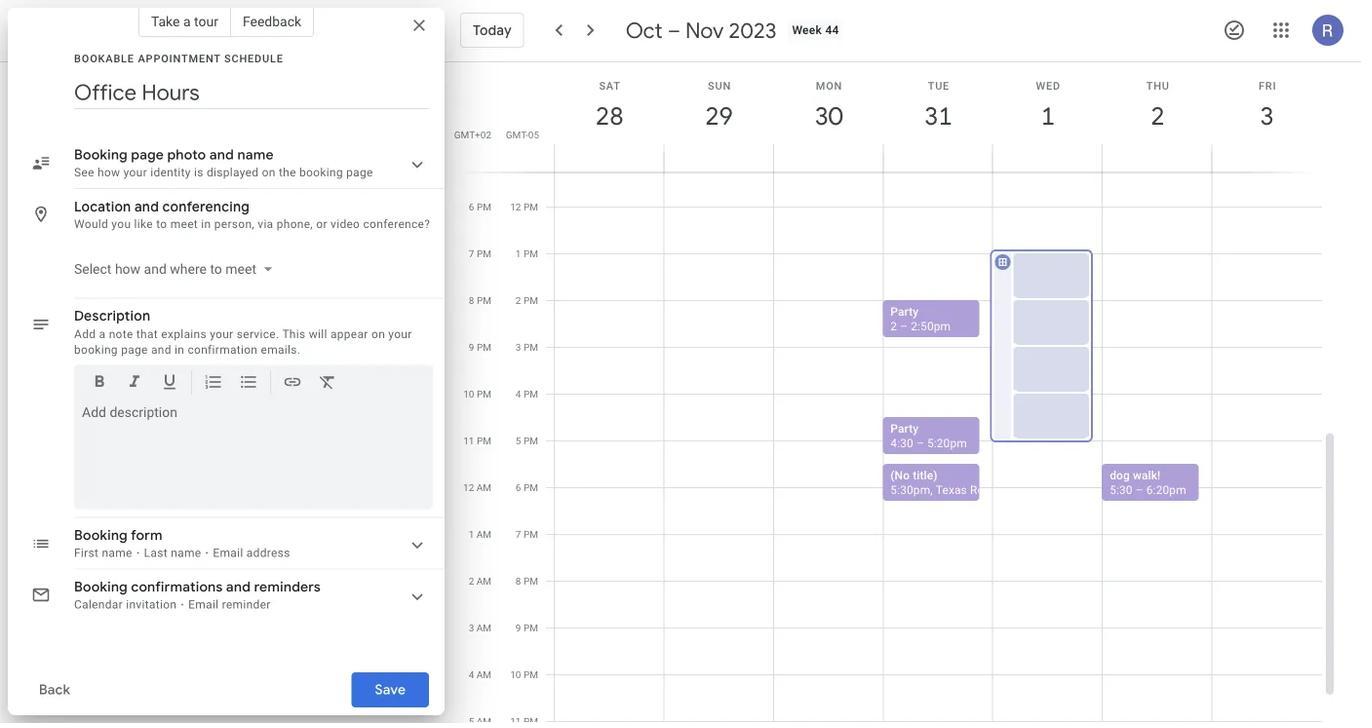 Task type: locate. For each thing, give the bounding box(es) containing it.
displayed
[[207, 166, 259, 179]]

1 vertical spatial on
[[372, 327, 385, 341]]

your left identity
[[124, 166, 147, 179]]

0 horizontal spatial 1
[[469, 529, 474, 541]]

party up 2:50pm
[[891, 305, 919, 319]]

9 pm right 3 am
[[516, 623, 538, 635]]

1 horizontal spatial 4
[[516, 389, 521, 400]]

page inside description add a note that explains your service. this will appear on your booking page and in confirmation emails.
[[121, 343, 148, 357]]

meet
[[170, 218, 198, 231], [226, 261, 257, 277]]

am down 3 am
[[477, 670, 492, 681]]

0 horizontal spatial in
[[175, 343, 185, 357]]

page up identity
[[131, 146, 164, 164]]

0 vertical spatial meet
[[170, 218, 198, 231]]

pm
[[477, 201, 492, 213], [524, 201, 538, 213], [477, 248, 492, 260], [524, 248, 538, 260], [477, 295, 492, 307], [524, 295, 538, 307], [477, 342, 492, 354], [524, 342, 538, 354], [477, 389, 492, 400], [524, 389, 538, 400], [477, 436, 492, 447], [524, 436, 538, 447], [524, 482, 538, 494], [524, 529, 538, 541], [524, 576, 538, 588], [524, 623, 538, 635], [524, 670, 538, 681]]

pm left 2 pm
[[477, 295, 492, 307]]

page down that
[[121, 343, 148, 357]]

1 vertical spatial 8 pm
[[516, 576, 538, 588]]

2 inside thu 2
[[1150, 100, 1164, 132]]

1 horizontal spatial 12
[[510, 201, 521, 213]]

1 vertical spatial 7 pm
[[516, 529, 538, 541]]

1 vertical spatial 6 pm
[[516, 482, 538, 494]]

7
[[469, 248, 475, 260], [516, 529, 521, 541]]

10 right 4 am
[[510, 670, 521, 681]]

0 vertical spatial 10
[[464, 389, 475, 400]]

1 horizontal spatial in
[[201, 218, 211, 231]]

Add title text field
[[74, 78, 429, 107]]

select how and where to meet
[[74, 261, 257, 277]]

how inside booking page photo and name see how your identity is displayed on the booking page
[[98, 166, 120, 179]]

booking up see
[[74, 146, 128, 164]]

underline image
[[160, 372, 179, 395]]

take a tour
[[151, 13, 218, 29]]

1 vertical spatial a
[[99, 327, 106, 341]]

your right the appear
[[389, 327, 412, 341]]

1 down the 12 pm
[[516, 248, 521, 260]]

4:30
[[891, 437, 914, 451]]

12 down 11
[[463, 482, 474, 494]]

8 right 2 am
[[516, 576, 521, 588]]

2 vertical spatial 1
[[469, 529, 474, 541]]

0 horizontal spatial 4
[[469, 670, 474, 681]]

pm down 2 pm
[[524, 342, 538, 354]]

party inside party 2 – 2:50pm
[[891, 305, 919, 319]]

last name
[[144, 547, 201, 560]]

7 left 1 pm
[[469, 248, 475, 260]]

8 pm left 2 pm
[[469, 295, 492, 307]]

1 booking from the top
[[74, 146, 128, 164]]

2 am from the top
[[477, 529, 492, 541]]

12 am
[[463, 482, 492, 494]]

party 4:30 – 5:20pm
[[891, 422, 968, 451]]

6 pm down 5 pm
[[516, 482, 538, 494]]

3 down fri
[[1260, 100, 1274, 132]]

page up video
[[346, 166, 373, 179]]

and up like on the left
[[135, 198, 159, 216]]

oct
[[626, 17, 663, 44]]

0 horizontal spatial booking
[[74, 343, 118, 357]]

0 horizontal spatial 7 pm
[[469, 248, 492, 260]]

nov
[[686, 17, 724, 44]]

pm down '3 pm'
[[524, 389, 538, 400]]

numbered list image
[[204, 372, 223, 395]]

11
[[464, 436, 475, 447]]

a left tour
[[183, 13, 191, 29]]

2 horizontal spatial 1
[[1040, 100, 1054, 132]]

pm down 5 pm
[[524, 482, 538, 494]]

to right where
[[210, 261, 222, 277]]

0 horizontal spatial 6
[[469, 201, 475, 213]]

3 for pm
[[516, 342, 521, 354]]

grid
[[453, 62, 1338, 724]]

– right oct
[[668, 17, 681, 44]]

feedback button
[[231, 6, 314, 37]]

10 up 11
[[464, 389, 475, 400]]

9
[[469, 342, 475, 354], [516, 623, 521, 635]]

30
[[814, 100, 842, 132]]

30 column header
[[773, 62, 884, 172]]

a
[[183, 13, 191, 29], [99, 327, 106, 341]]

6 left the 12 pm
[[469, 201, 475, 213]]

1 horizontal spatial booking
[[299, 166, 343, 179]]

1 vertical spatial 9
[[516, 623, 521, 635]]

or
[[316, 218, 328, 231]]

2 party from the top
[[891, 422, 919, 436]]

monday, october 30 element
[[807, 94, 852, 139]]

0 vertical spatial 1
[[1040, 100, 1054, 132]]

wed 1
[[1037, 80, 1061, 132]]

on right the appear
[[372, 327, 385, 341]]

– down walk! at the bottom right of the page
[[1136, 484, 1144, 498]]

booking up the calendar
[[74, 579, 128, 597]]

0 vertical spatial on
[[262, 166, 276, 179]]

am for 12 am
[[477, 482, 492, 494]]

3 booking from the top
[[74, 579, 128, 597]]

first name
[[74, 547, 132, 560]]

1 horizontal spatial name
[[171, 547, 201, 560]]

feedback
[[243, 13, 302, 29]]

1 horizontal spatial 6 pm
[[516, 482, 538, 494]]

1 am from the top
[[477, 482, 492, 494]]

service.
[[237, 327, 279, 341]]

1 horizontal spatial meet
[[226, 261, 257, 277]]

description add a note that explains your service. this will appear on your booking page and in confirmation emails.
[[74, 308, 412, 357]]

booking inside booking page photo and name see how your identity is displayed on the booking page
[[74, 146, 128, 164]]

0 horizontal spatial your
[[124, 166, 147, 179]]

am up 2 am
[[477, 529, 492, 541]]

0 horizontal spatial 9 pm
[[469, 342, 492, 354]]

0 horizontal spatial 6 pm
[[469, 201, 492, 213]]

friday, november 3 element
[[1246, 94, 1290, 139]]

bold image
[[90, 372, 109, 395]]

0 vertical spatial party
[[891, 305, 919, 319]]

on left the
[[262, 166, 276, 179]]

0 vertical spatial to
[[156, 218, 167, 231]]

7 pm right 1 am
[[516, 529, 538, 541]]

– left 2:50pm
[[901, 320, 908, 334]]

6
[[469, 201, 475, 213], [516, 482, 521, 494]]

6 pm left the 12 pm
[[469, 201, 492, 213]]

bookable
[[74, 52, 135, 64]]

first
[[74, 547, 99, 560]]

1 horizontal spatial a
[[183, 13, 191, 29]]

meet down person,
[[226, 261, 257, 277]]

1
[[1040, 100, 1054, 132], [516, 248, 521, 260], [469, 529, 474, 541]]

1 vertical spatial meet
[[226, 261, 257, 277]]

0 vertical spatial page
[[131, 146, 164, 164]]

1 horizontal spatial 3
[[516, 342, 521, 354]]

0 horizontal spatial 3
[[469, 623, 474, 635]]

2 down 1 am
[[469, 576, 474, 588]]

6:20pm
[[1147, 484, 1187, 498]]

in down explains
[[175, 343, 185, 357]]

and left where
[[144, 261, 167, 277]]

0 vertical spatial 9 pm
[[469, 342, 492, 354]]

1 horizontal spatial 8 pm
[[516, 576, 538, 588]]

1 vertical spatial page
[[346, 166, 373, 179]]

0 horizontal spatial 7
[[469, 248, 475, 260]]

booking up first name at the left bottom of page
[[74, 527, 128, 545]]

to right like on the left
[[156, 218, 167, 231]]

0 vertical spatial booking
[[299, 166, 343, 179]]

05
[[528, 129, 539, 140]]

party inside party 4:30 – 5:20pm
[[891, 422, 919, 436]]

1 horizontal spatial 1
[[516, 248, 521, 260]]

1 vertical spatial how
[[115, 261, 141, 277]]

0 vertical spatial 9
[[469, 342, 475, 354]]

name down booking form
[[102, 547, 132, 560]]

2 left 2:50pm
[[891, 320, 898, 334]]

1 vertical spatial 1
[[516, 248, 521, 260]]

0 vertical spatial 4
[[516, 389, 521, 400]]

28
[[595, 100, 623, 132]]

how right select
[[115, 261, 141, 277]]

email address
[[213, 547, 290, 560]]

7 pm
[[469, 248, 492, 260], [516, 529, 538, 541]]

9 pm left '3 pm'
[[469, 342, 492, 354]]

meet down conferencing
[[170, 218, 198, 231]]

10 pm up 11 pm
[[464, 389, 492, 400]]

booking inside booking page photo and name see how your identity is displayed on the booking page
[[299, 166, 343, 179]]

1 for am
[[469, 529, 474, 541]]

invitation
[[126, 598, 177, 612]]

on inside description add a note that explains your service. this will appear on your booking page and in confirmation emails.
[[372, 327, 385, 341]]

3 pm
[[516, 342, 538, 354]]

0 vertical spatial email
[[213, 547, 243, 560]]

0 vertical spatial booking
[[74, 146, 128, 164]]

bulleted list image
[[239, 372, 259, 395]]

2 horizontal spatial 3
[[1260, 100, 1274, 132]]

0 vertical spatial 6 pm
[[469, 201, 492, 213]]

4 down 3 am
[[469, 670, 474, 681]]

8 pm right 2 am
[[516, 576, 538, 588]]

pm right 5
[[524, 436, 538, 447]]

booking for name
[[299, 166, 343, 179]]

3
[[1260, 100, 1274, 132], [516, 342, 521, 354], [469, 623, 474, 635]]

5 am from the top
[[477, 670, 492, 681]]

0 vertical spatial 8
[[469, 295, 475, 307]]

booking down 'add'
[[74, 343, 118, 357]]

3 am from the top
[[477, 576, 492, 588]]

1 vertical spatial 4
[[469, 670, 474, 681]]

4 am from the top
[[477, 623, 492, 635]]

2 vertical spatial page
[[121, 343, 148, 357]]

and inside booking page photo and name see how your identity is displayed on the booking page
[[210, 146, 234, 164]]

pm right 3 am
[[524, 623, 538, 635]]

0 horizontal spatial on
[[262, 166, 276, 179]]

1 vertical spatial booking
[[74, 343, 118, 357]]

1 horizontal spatial 10
[[510, 670, 521, 681]]

4 am
[[469, 670, 492, 681]]

is
[[194, 166, 204, 179]]

your up confirmation
[[210, 327, 234, 341]]

phone,
[[277, 218, 313, 231]]

0 vertical spatial how
[[98, 166, 120, 179]]

1 vertical spatial 9 pm
[[516, 623, 538, 635]]

1 vertical spatial 7
[[516, 529, 521, 541]]

3 down 2 pm
[[516, 342, 521, 354]]

0 vertical spatial 10 pm
[[464, 389, 492, 400]]

and inside popup button
[[144, 261, 167, 277]]

1 vertical spatial booking
[[74, 527, 128, 545]]

gmt-05
[[506, 129, 539, 140]]

0 horizontal spatial 10
[[464, 389, 475, 400]]

3 down 2 am
[[469, 623, 474, 635]]

and
[[210, 146, 234, 164], [135, 198, 159, 216], [144, 261, 167, 277], [151, 343, 171, 357], [226, 579, 251, 597]]

booking inside description add a note that explains your service. this will appear on your booking page and in confirmation emails.
[[74, 343, 118, 357]]

name for first name
[[102, 547, 132, 560]]

2 horizontal spatial name
[[238, 146, 274, 164]]

2 down thu
[[1150, 100, 1164, 132]]

description
[[74, 308, 150, 325]]

7 right 1 am
[[516, 529, 521, 541]]

1 party from the top
[[891, 305, 919, 319]]

2 booking from the top
[[74, 527, 128, 545]]

6 right 12 am
[[516, 482, 521, 494]]

person,
[[214, 218, 255, 231]]

2 vertical spatial booking
[[74, 579, 128, 597]]

1 down wed
[[1040, 100, 1054, 132]]

2:50pm
[[911, 320, 951, 334]]

tour
[[194, 13, 218, 29]]

0 vertical spatial 3
[[1260, 100, 1274, 132]]

week
[[793, 23, 822, 37]]

10 pm
[[464, 389, 492, 400], [510, 670, 538, 681]]

1 horizontal spatial to
[[210, 261, 222, 277]]

a inside button
[[183, 13, 191, 29]]

0 horizontal spatial 8 pm
[[469, 295, 492, 307]]

0 vertical spatial a
[[183, 13, 191, 29]]

to
[[156, 218, 167, 231], [210, 261, 222, 277]]

today
[[473, 21, 512, 39]]

2023
[[729, 17, 777, 44]]

1 vertical spatial in
[[175, 343, 185, 357]]

email left address
[[213, 547, 243, 560]]

thu 2
[[1147, 80, 1170, 132]]

and down that
[[151, 343, 171, 357]]

am down 1 am
[[477, 576, 492, 588]]

name right last
[[171, 547, 201, 560]]

pm right 1 am
[[524, 529, 538, 541]]

0 horizontal spatial to
[[156, 218, 167, 231]]

2 pm
[[516, 295, 538, 307]]

sun
[[708, 80, 732, 92]]

0 vertical spatial in
[[201, 218, 211, 231]]

0 vertical spatial 6
[[469, 201, 475, 213]]

identity
[[150, 166, 191, 179]]

pm left the 12 pm
[[477, 201, 492, 213]]

1 vertical spatial email
[[188, 598, 219, 612]]

name up displayed
[[238, 146, 274, 164]]

how right see
[[98, 166, 120, 179]]

2 inside party 2 – 2:50pm
[[891, 320, 898, 334]]

on inside booking page photo and name see how your identity is displayed on the booking page
[[262, 166, 276, 179]]

12 up 1 pm
[[510, 201, 521, 213]]

party
[[891, 305, 919, 319], [891, 422, 919, 436]]

1 horizontal spatial 10 pm
[[510, 670, 538, 681]]

10 pm right 4 am
[[510, 670, 538, 681]]

9 left '3 pm'
[[469, 342, 475, 354]]

form
[[131, 527, 163, 545]]

wednesday, november 1 element
[[1026, 94, 1071, 139]]

1 vertical spatial 12
[[463, 482, 474, 494]]

1 vertical spatial 6
[[516, 482, 521, 494]]

pm left 1 pm
[[477, 248, 492, 260]]

sunday, october 29 element
[[697, 94, 742, 139]]

am for 2 am
[[477, 576, 492, 588]]

1 horizontal spatial 8
[[516, 576, 521, 588]]

in inside description add a note that explains your service. this will appear on your booking page and in confirmation emails.
[[175, 343, 185, 357]]

1 horizontal spatial 7
[[516, 529, 521, 541]]

gmt-
[[506, 129, 529, 140]]

in down conferencing
[[201, 218, 211, 231]]

4 up 5
[[516, 389, 521, 400]]

1 horizontal spatial on
[[372, 327, 385, 341]]

1 down 12 am
[[469, 529, 474, 541]]

0 vertical spatial 12
[[510, 201, 521, 213]]

1 vertical spatial party
[[891, 422, 919, 436]]

select
[[74, 261, 112, 277]]

1 vertical spatial to
[[210, 261, 222, 277]]

1 vertical spatial 10
[[510, 670, 521, 681]]

3 column header
[[1212, 62, 1323, 172]]

tuesday, october 31 element
[[916, 94, 961, 139]]

1 pm
[[516, 248, 538, 260]]

0 horizontal spatial meet
[[170, 218, 198, 231]]

on for name
[[262, 166, 276, 179]]

how inside popup button
[[115, 261, 141, 277]]

email down booking confirmations and reminders
[[188, 598, 219, 612]]

– right 4:30
[[917, 437, 925, 451]]

7 pm left 1 pm
[[469, 248, 492, 260]]

location
[[74, 198, 131, 216]]

email reminder
[[188, 598, 271, 612]]

3 for am
[[469, 623, 474, 635]]

sat 28
[[595, 80, 623, 132]]

0 horizontal spatial 9
[[469, 342, 475, 354]]

add
[[74, 327, 96, 341]]

2 vertical spatial 3
[[469, 623, 474, 635]]

0 horizontal spatial name
[[102, 547, 132, 560]]

9 right 3 am
[[516, 623, 521, 635]]

2 horizontal spatial your
[[389, 327, 412, 341]]

1 vertical spatial 8
[[516, 576, 521, 588]]

select how and where to meet button
[[66, 252, 280, 287]]

2 up '3 pm'
[[516, 295, 521, 307]]

a right 'add'
[[99, 327, 106, 341]]

confirmations
[[131, 579, 223, 597]]

in
[[201, 218, 211, 231], [175, 343, 185, 357]]

8 left 2 pm
[[469, 295, 475, 307]]

page for booking
[[346, 166, 373, 179]]

pm right 4 am
[[524, 670, 538, 681]]

am up 1 am
[[477, 482, 492, 494]]

and inside description add a note that explains your service. this will appear on your booking page and in confirmation emails.
[[151, 343, 171, 357]]

0 horizontal spatial a
[[99, 327, 106, 341]]

calendar
[[74, 598, 123, 612]]

am down 2 am
[[477, 623, 492, 635]]

0 horizontal spatial 12
[[463, 482, 474, 494]]

party up 4:30
[[891, 422, 919, 436]]

back
[[39, 682, 70, 699]]

and up displayed
[[210, 146, 234, 164]]

saturday, october 28 element
[[587, 94, 632, 139]]

you
[[112, 218, 131, 231]]

1 vertical spatial 3
[[516, 342, 521, 354]]

booking right the
[[299, 166, 343, 179]]



Task type: vqa. For each thing, say whether or not it's contained in the screenshot.
Scheduling
no



Task type: describe. For each thing, give the bounding box(es) containing it.
your inside booking page photo and name see how your identity is displayed on the booking page
[[124, 166, 147, 179]]

booking confirmations and reminders
[[74, 579, 321, 597]]

am for 3 am
[[477, 623, 492, 635]]

booking for booking confirmations and reminders
[[74, 579, 128, 597]]

walk!
[[1133, 469, 1161, 483]]

0 vertical spatial 7
[[469, 248, 475, 260]]

2 am
[[469, 576, 492, 588]]

will
[[309, 327, 327, 341]]

5
[[516, 436, 521, 447]]

pm right 2 am
[[524, 576, 538, 588]]

via
[[258, 218, 274, 231]]

email for email reminder
[[188, 598, 219, 612]]

3 inside fri 3
[[1260, 100, 1274, 132]]

confirmation
[[188, 343, 258, 357]]

conference?
[[363, 218, 430, 231]]

last
[[144, 547, 168, 560]]

see
[[74, 166, 94, 179]]

pm left '3 pm'
[[477, 342, 492, 354]]

1 horizontal spatial your
[[210, 327, 234, 341]]

gmt+02
[[454, 129, 492, 140]]

video
[[331, 218, 360, 231]]

sun 29
[[704, 80, 732, 132]]

dog walk! 5:30 – 6:20pm
[[1110, 469, 1187, 498]]

location and conferencing would you like to meet in person, via phone, or video conference?
[[74, 198, 430, 231]]

title)
[[913, 469, 938, 483]]

back button
[[23, 667, 86, 714]]

fri 3
[[1259, 80, 1277, 132]]

take
[[151, 13, 180, 29]]

insert link image
[[283, 372, 302, 395]]

formatting options toolbar
[[74, 365, 433, 407]]

take a tour button
[[138, 6, 231, 37]]

11 pm
[[464, 436, 492, 447]]

name inside booking page photo and name see how your identity is displayed on the booking page
[[238, 146, 274, 164]]

party for 4:30
[[891, 422, 919, 436]]

party 2 – 2:50pm
[[891, 305, 951, 334]]

mon 30
[[814, 80, 843, 132]]

5 pm
[[516, 436, 538, 447]]

5:30pm ,
[[891, 484, 936, 498]]

note
[[109, 327, 133, 341]]

31
[[924, 100, 952, 132]]

like
[[134, 218, 153, 231]]

– inside party 4:30 – 5:20pm
[[917, 437, 925, 451]]

wed
[[1037, 80, 1061, 92]]

name for last name
[[171, 547, 201, 560]]

party for 2
[[891, 305, 919, 319]]

1 horizontal spatial 7 pm
[[516, 529, 538, 541]]

week 44
[[793, 23, 840, 37]]

email for email address
[[213, 547, 243, 560]]

and inside location and conferencing would you like to meet in person, via phone, or video conference?
[[135, 198, 159, 216]]

this
[[282, 327, 306, 341]]

booking for that
[[74, 343, 118, 357]]

address
[[247, 547, 290, 560]]

pm up 2 pm
[[524, 248, 538, 260]]

5:20pm
[[928, 437, 968, 451]]

12 pm
[[510, 201, 538, 213]]

3 am
[[469, 623, 492, 635]]

4 for 4 am
[[469, 670, 474, 681]]

1 horizontal spatial 6
[[516, 482, 521, 494]]

bookable appointment schedule
[[74, 52, 284, 64]]

a inside description add a note that explains your service. this will appear on your booking page and in confirmation emails.
[[99, 327, 106, 341]]

Description text field
[[82, 404, 425, 502]]

pm left 4 pm
[[477, 389, 492, 400]]

0 horizontal spatial 8
[[469, 295, 475, 307]]

thursday, november 2 element
[[1136, 94, 1181, 139]]

remove formatting image
[[318, 372, 338, 395]]

2 column header
[[1102, 62, 1213, 172]]

pm up 1 pm
[[524, 201, 538, 213]]

(no
[[891, 469, 910, 483]]

1 vertical spatial 10 pm
[[510, 670, 538, 681]]

,
[[931, 484, 933, 498]]

12 for 12 pm
[[510, 201, 521, 213]]

italic image
[[125, 372, 144, 395]]

page for description
[[121, 343, 148, 357]]

on for that
[[372, 327, 385, 341]]

– inside party 2 – 2:50pm
[[901, 320, 908, 334]]

calendar invitation
[[74, 598, 177, 612]]

booking for booking form
[[74, 527, 128, 545]]

0 vertical spatial 7 pm
[[469, 248, 492, 260]]

pm right 11
[[477, 436, 492, 447]]

tue
[[928, 80, 950, 92]]

tue 31
[[924, 80, 952, 132]]

44
[[826, 23, 840, 37]]

grid containing 28
[[453, 62, 1338, 724]]

to inside location and conferencing would you like to meet in person, via phone, or video conference?
[[156, 218, 167, 231]]

dog
[[1110, 469, 1130, 483]]

1 horizontal spatial 9 pm
[[516, 623, 538, 635]]

booking form
[[74, 527, 163, 545]]

1 column header
[[993, 62, 1103, 172]]

0 horizontal spatial 10 pm
[[464, 389, 492, 400]]

28 column header
[[554, 62, 665, 172]]

1 for pm
[[516, 248, 521, 260]]

am for 4 am
[[477, 670, 492, 681]]

and up reminder
[[226, 579, 251, 597]]

reminder
[[222, 598, 271, 612]]

meet inside location and conferencing would you like to meet in person, via phone, or video conference?
[[170, 218, 198, 231]]

reminders
[[254, 579, 321, 597]]

– inside dog walk! 5:30 – 6:20pm
[[1136, 484, 1144, 498]]

0 vertical spatial 8 pm
[[469, 295, 492, 307]]

12 for 12 am
[[463, 482, 474, 494]]

would
[[74, 218, 108, 231]]

am for 1 am
[[477, 529, 492, 541]]

appointment
[[138, 52, 221, 64]]

today button
[[460, 7, 525, 54]]

conferencing
[[163, 198, 250, 216]]

fri
[[1259, 80, 1277, 92]]

pm up '3 pm'
[[524, 295, 538, 307]]

in inside location and conferencing would you like to meet in person, via phone, or video conference?
[[201, 218, 211, 231]]

appear
[[331, 327, 368, 341]]

that
[[136, 327, 158, 341]]

1 inside wed 1
[[1040, 100, 1054, 132]]

where
[[170, 261, 207, 277]]

1 am
[[469, 529, 492, 541]]

29
[[704, 100, 732, 132]]

1 horizontal spatial 9
[[516, 623, 521, 635]]

booking for booking page photo and name see how your identity is displayed on the booking page
[[74, 146, 128, 164]]

emails.
[[261, 343, 301, 357]]

to inside popup button
[[210, 261, 222, 277]]

thu
[[1147, 80, 1170, 92]]

31 column header
[[883, 62, 994, 172]]

explains
[[161, 327, 207, 341]]

5:30pm
[[891, 484, 931, 498]]

oct – nov 2023
[[626, 17, 777, 44]]

schedule
[[224, 52, 284, 64]]

4 for 4 pm
[[516, 389, 521, 400]]

29 column header
[[664, 62, 774, 172]]

the
[[279, 166, 296, 179]]

meet inside popup button
[[226, 261, 257, 277]]

(no title)
[[891, 469, 938, 483]]



